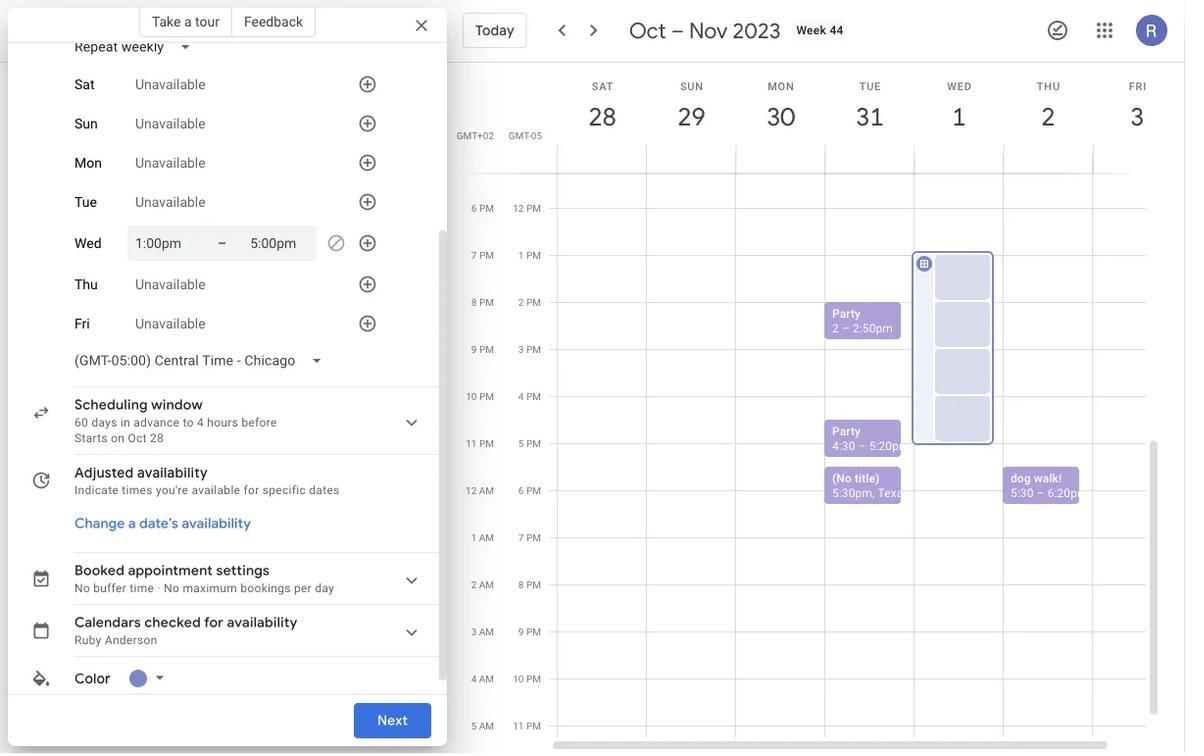 Task type: describe. For each thing, give the bounding box(es) containing it.
window
[[151, 396, 203, 414]]

appointment
[[128, 562, 213, 579]]

dog
[[1011, 472, 1031, 485]]

wednesday, november 1 element
[[937, 94, 982, 139]]

hours
[[207, 416, 238, 429]]

am for 4 am
[[479, 673, 494, 685]]

on
[[111, 431, 125, 445]]

sat for sat
[[75, 76, 95, 92]]

30
[[766, 101, 794, 133]]

5:20pm
[[869, 439, 910, 453]]

6:20pm
[[1048, 486, 1088, 500]]

title)
[[855, 472, 880, 485]]

take a tour button
[[139, 6, 232, 37]]

,
[[873, 486, 875, 500]]

am for 2 am
[[479, 579, 494, 591]]

pm down 2 pm
[[526, 344, 541, 355]]

12 for 12 am
[[466, 485, 477, 497]]

1 vertical spatial 8 pm
[[519, 579, 541, 591]]

1 vertical spatial 7
[[519, 532, 524, 544]]

a for take
[[184, 13, 192, 29]]

1 for am
[[471, 532, 477, 544]]

a for change
[[128, 515, 136, 532]]

calendars
[[75, 614, 141, 631]]

checked
[[144, 614, 201, 631]]

2:50pm
[[853, 322, 893, 335]]

3 column header
[[1092, 63, 1182, 173]]

date's
[[139, 515, 178, 532]]

wed 1
[[947, 80, 972, 133]]

1 horizontal spatial 6 pm
[[519, 485, 541, 497]]

before
[[242, 416, 277, 429]]

am for 1 am
[[479, 532, 494, 544]]

pm right the 1 am
[[526, 532, 541, 544]]

5:30pm ,
[[832, 486, 878, 500]]

mon for mon 30
[[768, 80, 795, 92]]

party for 4:30
[[832, 425, 861, 438]]

saturday, october 28 element
[[580, 94, 625, 139]]

unavailable for sat
[[135, 76, 206, 92]]

0 vertical spatial 9 pm
[[471, 344, 494, 355]]

tue for tue 31
[[860, 80, 882, 92]]

4 for 4 am
[[471, 673, 477, 685]]

1 am
[[471, 532, 494, 544]]

0 vertical spatial 6
[[471, 202, 477, 214]]

nov
[[689, 17, 728, 44]]

time
[[130, 581, 154, 595]]

monday, october 30 element
[[758, 94, 804, 139]]

1 horizontal spatial 9 pm
[[519, 626, 541, 638]]

4:30
[[832, 439, 856, 453]]

maximum
[[183, 581, 237, 595]]

friday, november 3 element
[[1115, 94, 1160, 139]]

pm left 5 pm
[[479, 438, 494, 450]]

sun 29
[[676, 80, 704, 133]]

available
[[192, 483, 240, 497]]

next button
[[354, 697, 431, 744]]

scheduling window 60 days in advance to 4 hours before starts on oct 28
[[75, 396, 277, 445]]

bookings
[[241, 581, 291, 595]]

End time on Wednesdays text field
[[250, 231, 309, 255]]

pm right 2 am
[[526, 579, 541, 591]]

sunday, october 29 element
[[669, 94, 714, 139]]

·
[[157, 581, 161, 595]]

pm left 1 pm
[[479, 250, 494, 261]]

2 no from the left
[[164, 581, 180, 595]]

wed for wed 1
[[947, 80, 972, 92]]

3 inside fri 3
[[1130, 101, 1144, 133]]

5:30pm
[[832, 486, 873, 500]]

booked
[[75, 562, 125, 579]]

2 down the 1 am
[[471, 579, 477, 591]]

change a date's availability button
[[67, 506, 259, 541]]

day
[[315, 581, 334, 595]]

today button
[[463, 7, 527, 54]]

4 pm
[[519, 391, 541, 402]]

gmt-
[[509, 129, 531, 141]]

1 column header
[[914, 63, 1004, 173]]

4 for 4 pm
[[519, 391, 524, 402]]

feedback
[[244, 13, 303, 29]]

am for 5 am
[[479, 720, 494, 732]]

sat for sat 28
[[592, 80, 614, 92]]

0 vertical spatial 6 pm
[[471, 202, 494, 214]]

12 for 12 pm
[[513, 202, 524, 214]]

gmt+02
[[457, 129, 494, 141]]

5 for 5 am
[[471, 720, 477, 732]]

2 inside thu 2
[[1040, 101, 1054, 133]]

– inside the "dog walk! 5:30 – 6:20pm"
[[1037, 486, 1045, 500]]

pm down 4 pm
[[526, 438, 541, 450]]

sat 28
[[587, 80, 615, 133]]

0 horizontal spatial 7
[[471, 250, 477, 261]]

pm up 5 pm
[[526, 391, 541, 402]]

3 am
[[471, 626, 494, 638]]

1 vertical spatial 11
[[513, 720, 524, 732]]

pm right 5 am
[[526, 720, 541, 732]]

29
[[676, 101, 704, 133]]

in
[[120, 416, 130, 429]]

29 column header
[[646, 63, 736, 173]]

unavailable for mon
[[135, 155, 206, 171]]

12 am
[[466, 485, 494, 497]]

1 horizontal spatial 11 pm
[[513, 720, 541, 732]]

3 for am
[[471, 626, 477, 638]]

sun for sun
[[75, 115, 98, 132]]

thu for thu
[[75, 276, 98, 292]]

feedback button
[[232, 6, 316, 37]]

12 pm
[[513, 202, 541, 214]]

unavailable for fri
[[135, 315, 206, 332]]

week
[[797, 24, 827, 37]]

3 pm
[[519, 344, 541, 355]]

pm left 4 pm
[[479, 391, 494, 402]]

1 horizontal spatial 8
[[519, 579, 524, 591]]

1 vertical spatial 9
[[519, 626, 524, 638]]

availability inside adjusted availability indicate times you're available for specific dates
[[137, 464, 208, 481]]

tuesday, october 31 element
[[848, 94, 893, 139]]

44
[[830, 24, 844, 37]]

adjusted
[[75, 464, 134, 481]]

am for 12 am
[[479, 485, 494, 497]]

pm left 12 pm
[[479, 202, 494, 214]]

to
[[183, 416, 194, 429]]

you're
[[156, 483, 188, 497]]

1 no from the left
[[75, 581, 90, 595]]

sun for sun 29
[[680, 80, 704, 92]]

pm up 2 pm
[[526, 250, 541, 261]]

30 column header
[[735, 63, 826, 173]]



Task type: vqa. For each thing, say whether or not it's contained in the screenshot.


Task type: locate. For each thing, give the bounding box(es) containing it.
1 horizontal spatial 9
[[519, 626, 524, 638]]

1 vertical spatial 1
[[519, 250, 524, 261]]

10 pm left 4 pm
[[466, 391, 494, 402]]

4 unavailable from the top
[[135, 194, 206, 210]]

calendars checked for availability ruby anderson
[[75, 614, 298, 647]]

2 horizontal spatial 4
[[519, 391, 524, 402]]

2 up 3 pm
[[519, 297, 524, 308]]

pm left 3 pm
[[479, 344, 494, 355]]

sun inside sun 29
[[680, 80, 704, 92]]

(no title)
[[832, 472, 880, 485]]

6 pm
[[471, 202, 494, 214], [519, 485, 541, 497]]

am up the 1 am
[[479, 485, 494, 497]]

28 right 05
[[587, 101, 615, 133]]

1 vertical spatial 4
[[197, 416, 204, 429]]

color
[[75, 670, 111, 687]]

6 pm down 5 pm
[[519, 485, 541, 497]]

0 vertical spatial 8 pm
[[471, 297, 494, 308]]

9 left 3 pm
[[471, 344, 477, 355]]

– left "nov"
[[671, 17, 684, 44]]

1 horizontal spatial for
[[244, 483, 259, 497]]

oct left "nov"
[[629, 17, 666, 44]]

0 horizontal spatial 4
[[197, 416, 204, 429]]

0 horizontal spatial 9
[[471, 344, 477, 355]]

pm up 1 pm
[[526, 202, 541, 214]]

1 horizontal spatial 8 pm
[[519, 579, 541, 591]]

walk!
[[1034, 472, 1062, 485]]

1 horizontal spatial 10 pm
[[513, 673, 541, 685]]

1 horizontal spatial 1
[[519, 250, 524, 261]]

8 left 2 pm
[[471, 297, 477, 308]]

availability up 'you're'
[[137, 464, 208, 481]]

– right 4:30
[[859, 439, 866, 453]]

8
[[471, 297, 477, 308], [519, 579, 524, 591]]

oct inside scheduling window 60 days in advance to 4 hours before starts on oct 28
[[128, 431, 147, 445]]

0 horizontal spatial 8 pm
[[471, 297, 494, 308]]

am up 2 am
[[479, 532, 494, 544]]

mon for mon
[[75, 155, 102, 171]]

60
[[75, 416, 88, 429]]

0 vertical spatial 1
[[951, 101, 965, 133]]

0 vertical spatial tue
[[860, 80, 882, 92]]

1 vertical spatial mon
[[75, 155, 102, 171]]

2 vertical spatial 3
[[471, 626, 477, 638]]

days
[[92, 416, 117, 429]]

party up 4:30
[[832, 425, 861, 438]]

6 right 12 am
[[519, 485, 524, 497]]

party inside party 4:30 – 5:20pm
[[832, 425, 861, 438]]

sat
[[75, 76, 95, 92], [592, 80, 614, 92]]

0 horizontal spatial oct
[[128, 431, 147, 445]]

wed for wed
[[75, 235, 102, 251]]

1 horizontal spatial 11
[[513, 720, 524, 732]]

0 vertical spatial 10 pm
[[466, 391, 494, 402]]

week 44
[[797, 24, 844, 37]]

0 vertical spatial 12
[[513, 202, 524, 214]]

1 horizontal spatial no
[[164, 581, 180, 595]]

tue 31
[[855, 80, 883, 133]]

05
[[531, 129, 542, 141]]

5 am
[[471, 720, 494, 732]]

1 horizontal spatial oct
[[629, 17, 666, 44]]

for down maximum
[[204, 614, 224, 631]]

7 right the 1 am
[[519, 532, 524, 544]]

11 right 5 am
[[513, 720, 524, 732]]

10 right "4 am"
[[513, 673, 524, 685]]

1 vertical spatial availability
[[182, 515, 251, 532]]

0 horizontal spatial 11
[[466, 438, 477, 450]]

9 pm left 3 pm
[[471, 344, 494, 355]]

1 vertical spatial 10 pm
[[513, 673, 541, 685]]

unavailable for thu
[[135, 276, 206, 292]]

1 horizontal spatial 7 pm
[[519, 532, 541, 544]]

28 inside column header
[[587, 101, 615, 133]]

0 vertical spatial 7 pm
[[471, 250, 494, 261]]

1 vertical spatial 28
[[150, 431, 164, 445]]

11 up 12 am
[[466, 438, 477, 450]]

6
[[471, 202, 477, 214], [519, 485, 524, 497]]

0 horizontal spatial 6 pm
[[471, 202, 494, 214]]

2 horizontal spatial 1
[[951, 101, 965, 133]]

per
[[294, 581, 312, 595]]

tue inside tue 31
[[860, 80, 882, 92]]

0 horizontal spatial 9 pm
[[471, 344, 494, 355]]

0 horizontal spatial 5
[[471, 720, 477, 732]]

2 am
[[471, 579, 494, 591]]

pm
[[479, 202, 494, 214], [526, 202, 541, 214], [479, 250, 494, 261], [526, 250, 541, 261], [479, 297, 494, 308], [526, 297, 541, 308], [479, 344, 494, 355], [526, 344, 541, 355], [479, 391, 494, 402], [526, 391, 541, 402], [479, 438, 494, 450], [526, 438, 541, 450], [526, 485, 541, 497], [526, 532, 541, 544], [526, 579, 541, 591], [526, 626, 541, 638], [526, 673, 541, 685], [526, 720, 541, 732]]

None field
[[67, 29, 207, 65], [67, 343, 339, 378], [67, 29, 207, 65], [67, 343, 339, 378]]

28
[[587, 101, 615, 133], [150, 431, 164, 445]]

1 horizontal spatial 6
[[519, 485, 524, 497]]

1 vertical spatial 6 pm
[[519, 485, 541, 497]]

fri inside the "3" column header
[[1129, 80, 1147, 92]]

take
[[152, 13, 181, 29]]

oct – nov 2023
[[629, 17, 781, 44]]

1 am from the top
[[479, 485, 494, 497]]

1 down 12 am
[[471, 532, 477, 544]]

availability
[[137, 464, 208, 481], [182, 515, 251, 532], [227, 614, 298, 631]]

1 vertical spatial a
[[128, 515, 136, 532]]

0 vertical spatial for
[[244, 483, 259, 497]]

am down "4 am"
[[479, 720, 494, 732]]

1 vertical spatial 3
[[519, 344, 524, 355]]

1 pm
[[519, 250, 541, 261]]

11 pm right 5 am
[[513, 720, 541, 732]]

0 vertical spatial sun
[[680, 80, 704, 92]]

for inside calendars checked for availability ruby anderson
[[204, 614, 224, 631]]

0 vertical spatial 10
[[466, 391, 477, 402]]

wed
[[947, 80, 972, 92], [75, 235, 102, 251]]

thu
[[1037, 80, 1061, 92], [75, 276, 98, 292]]

oct right "on" at left
[[128, 431, 147, 445]]

no down booked
[[75, 581, 90, 595]]

28 down the advance
[[150, 431, 164, 445]]

thu inside 2 column header
[[1037, 80, 1061, 92]]

7 pm left 1 pm
[[471, 250, 494, 261]]

thursday, november 2 element
[[1026, 94, 1071, 139]]

availability for for
[[227, 614, 298, 631]]

1 horizontal spatial 28
[[587, 101, 615, 133]]

3
[[1130, 101, 1144, 133], [519, 344, 524, 355], [471, 626, 477, 638]]

0 vertical spatial 11 pm
[[466, 438, 494, 450]]

booked appointment settings no buffer time · no maximum bookings per day
[[75, 562, 334, 595]]

0 vertical spatial oct
[[629, 17, 666, 44]]

0 horizontal spatial thu
[[75, 276, 98, 292]]

dates
[[309, 483, 340, 497]]

wed left start time on wednesdays text field on the left of the page
[[75, 235, 102, 251]]

1 vertical spatial 7 pm
[[519, 532, 541, 544]]

1 unavailable from the top
[[135, 76, 206, 92]]

1 vertical spatial 12
[[466, 485, 477, 497]]

1 vertical spatial thu
[[75, 276, 98, 292]]

0 horizontal spatial tue
[[75, 194, 97, 210]]

0 vertical spatial availability
[[137, 464, 208, 481]]

2 vertical spatial 1
[[471, 532, 477, 544]]

6 unavailable from the top
[[135, 315, 206, 332]]

mon inside mon 30
[[768, 80, 795, 92]]

10 left 4 pm
[[466, 391, 477, 402]]

1 horizontal spatial a
[[184, 13, 192, 29]]

thu for thu 2
[[1037, 80, 1061, 92]]

(no
[[832, 472, 852, 485]]

7 left 1 pm
[[471, 250, 477, 261]]

3 down 2 pm
[[519, 344, 524, 355]]

8 right 2 am
[[519, 579, 524, 591]]

4 inside scheduling window 60 days in advance to 4 hours before starts on oct 28
[[197, 416, 204, 429]]

fri up scheduling
[[75, 315, 90, 332]]

6 pm left 12 pm
[[471, 202, 494, 214]]

0 horizontal spatial 12
[[466, 485, 477, 497]]

specific
[[263, 483, 306, 497]]

1 for pm
[[519, 250, 524, 261]]

9 pm
[[471, 344, 494, 355], [519, 626, 541, 638]]

2 party from the top
[[832, 425, 861, 438]]

fri for fri
[[75, 315, 90, 332]]

28 inside scheduling window 60 days in advance to 4 hours before starts on oct 28
[[150, 431, 164, 445]]

2 pm
[[519, 297, 541, 308]]

fri 3
[[1129, 80, 1147, 133]]

ruby
[[75, 633, 102, 647]]

party for 2
[[832, 307, 861, 321]]

31 column header
[[825, 63, 915, 173]]

1 vertical spatial for
[[204, 614, 224, 631]]

0 vertical spatial 5
[[519, 438, 524, 450]]

am
[[479, 485, 494, 497], [479, 532, 494, 544], [479, 579, 494, 591], [479, 626, 494, 638], [479, 673, 494, 685], [479, 720, 494, 732]]

next
[[377, 712, 408, 729]]

2 left 2:50pm on the right top
[[832, 322, 839, 335]]

gmt-05
[[509, 129, 542, 141]]

1 horizontal spatial 12
[[513, 202, 524, 214]]

0 horizontal spatial 10
[[466, 391, 477, 402]]

0 vertical spatial party
[[832, 307, 861, 321]]

buffer
[[93, 581, 127, 595]]

unavailable
[[135, 76, 206, 92], [135, 115, 206, 132], [135, 155, 206, 171], [135, 194, 206, 210], [135, 276, 206, 292], [135, 315, 206, 332]]

mon
[[768, 80, 795, 92], [75, 155, 102, 171]]

– down walk!
[[1037, 486, 1045, 500]]

8 pm right 2 am
[[519, 579, 541, 591]]

no right ·
[[164, 581, 180, 595]]

am for 3 am
[[479, 626, 494, 638]]

5 pm
[[519, 438, 541, 450]]

1 horizontal spatial fri
[[1129, 80, 1147, 92]]

availability inside change a date's availability button
[[182, 515, 251, 532]]

7 pm right the 1 am
[[519, 532, 541, 544]]

3 down 2 am
[[471, 626, 477, 638]]

5 down "4 am"
[[471, 720, 477, 732]]

grid containing 28
[[455, 63, 1183, 754]]

1 vertical spatial 6
[[519, 485, 524, 497]]

4 am
[[471, 673, 494, 685]]

am down 2 am
[[479, 626, 494, 638]]

12 up the 1 am
[[466, 485, 477, 497]]

2 unavailable from the top
[[135, 115, 206, 132]]

0 horizontal spatial for
[[204, 614, 224, 631]]

a left tour
[[184, 13, 192, 29]]

6 am from the top
[[479, 720, 494, 732]]

1
[[951, 101, 965, 133], [519, 250, 524, 261], [471, 532, 477, 544]]

thu 2
[[1037, 80, 1061, 133]]

sat inside sat 28
[[592, 80, 614, 92]]

pm right the 3 am
[[526, 626, 541, 638]]

0 vertical spatial fri
[[1129, 80, 1147, 92]]

0 vertical spatial 4
[[519, 391, 524, 402]]

dog walk! 5:30 – 6:20pm
[[1011, 472, 1088, 500]]

1 horizontal spatial tue
[[860, 80, 882, 92]]

4 am from the top
[[479, 626, 494, 638]]

2 right wednesday, november 1 element
[[1040, 101, 1054, 133]]

4 up 5 am
[[471, 673, 477, 685]]

9 right the 3 am
[[519, 626, 524, 638]]

0 vertical spatial mon
[[768, 80, 795, 92]]

2023
[[733, 17, 781, 44]]

indicate
[[75, 483, 119, 497]]

today
[[476, 22, 514, 39]]

mon 30
[[766, 80, 795, 133]]

settings
[[216, 562, 270, 579]]

1 vertical spatial oct
[[128, 431, 147, 445]]

1 horizontal spatial 10
[[513, 673, 524, 685]]

Start time on Wednesdays text field
[[135, 231, 194, 255]]

2 horizontal spatial 3
[[1130, 101, 1144, 133]]

party inside 'party 2 – 2:50pm'
[[832, 307, 861, 321]]

change
[[75, 515, 125, 532]]

– inside 'party 2 – 2:50pm'
[[842, 322, 850, 335]]

7 pm
[[471, 250, 494, 261], [519, 532, 541, 544]]

1 inside wed 1
[[951, 101, 965, 133]]

3 am from the top
[[479, 579, 494, 591]]

am down the 1 am
[[479, 579, 494, 591]]

1 right tuesday, october 31 element
[[951, 101, 965, 133]]

unavailable all day image
[[321, 227, 352, 259]]

5
[[519, 438, 524, 450], [471, 720, 477, 732]]

5 down 4 pm
[[519, 438, 524, 450]]

sun
[[680, 80, 704, 92], [75, 115, 98, 132]]

party
[[832, 307, 861, 321], [832, 425, 861, 438]]

tue for tue
[[75, 194, 97, 210]]

1 vertical spatial 5
[[471, 720, 477, 732]]

4
[[519, 391, 524, 402], [197, 416, 204, 429], [471, 673, 477, 685]]

advance
[[134, 416, 180, 429]]

1 vertical spatial 10
[[513, 673, 524, 685]]

8 pm left 2 pm
[[471, 297, 494, 308]]

2 inside 'party 2 – 2:50pm'
[[832, 322, 839, 335]]

1 vertical spatial 9 pm
[[519, 626, 541, 638]]

pm left 2 pm
[[479, 297, 494, 308]]

party 4:30 – 5:20pm
[[832, 425, 910, 453]]

change a date's availability
[[75, 515, 251, 532]]

1 vertical spatial 11 pm
[[513, 720, 541, 732]]

1 vertical spatial wed
[[75, 235, 102, 251]]

oct
[[629, 17, 666, 44], [128, 431, 147, 445]]

availability inside calendars checked for availability ruby anderson
[[227, 614, 298, 631]]

0 vertical spatial wed
[[947, 80, 972, 92]]

0 vertical spatial 7
[[471, 250, 477, 261]]

fri for fri 3
[[1129, 80, 1147, 92]]

6 left 12 pm
[[471, 202, 477, 214]]

scheduling
[[75, 396, 148, 414]]

for inside adjusted availability indicate times you're available for specific dates
[[244, 483, 259, 497]]

9 pm right the 3 am
[[519, 626, 541, 638]]

3 right thursday, november 2 element
[[1130, 101, 1144, 133]]

availability down bookings on the bottom
[[227, 614, 298, 631]]

0 vertical spatial 11
[[466, 438, 477, 450]]

– inside party 4:30 – 5:20pm
[[859, 439, 866, 453]]

anderson
[[105, 633, 157, 647]]

28 column header
[[557, 63, 647, 173]]

1 party from the top
[[832, 307, 861, 321]]

0 horizontal spatial 11 pm
[[466, 438, 494, 450]]

unavailable for sun
[[135, 115, 206, 132]]

31
[[855, 101, 883, 133]]

0 horizontal spatial 10 pm
[[466, 391, 494, 402]]

availability for date's
[[182, 515, 251, 532]]

tour
[[195, 13, 220, 29]]

wed inside 1 column header
[[947, 80, 972, 92]]

0 horizontal spatial sun
[[75, 115, 98, 132]]

– left end time on wednesdays text field
[[218, 235, 227, 251]]

for left the specific
[[244, 483, 259, 497]]

0 vertical spatial 28
[[587, 101, 615, 133]]

pm down 5 pm
[[526, 485, 541, 497]]

5:30
[[1011, 486, 1034, 500]]

party up 2:50pm on the right top
[[832, 307, 861, 321]]

1 vertical spatial 8
[[519, 579, 524, 591]]

0 vertical spatial thu
[[1037, 80, 1061, 92]]

– left 2:50pm on the right top
[[842, 322, 850, 335]]

3 for pm
[[519, 344, 524, 355]]

3 unavailable from the top
[[135, 155, 206, 171]]

0 horizontal spatial 28
[[150, 431, 164, 445]]

availability down available
[[182, 515, 251, 532]]

adjusted availability indicate times you're available for specific dates
[[75, 464, 340, 497]]

0 vertical spatial a
[[184, 13, 192, 29]]

take a tour
[[152, 13, 220, 29]]

party 2 – 2:50pm
[[832, 307, 893, 335]]

a left the 'date's'
[[128, 515, 136, 532]]

0 horizontal spatial no
[[75, 581, 90, 595]]

0 horizontal spatial fri
[[75, 315, 90, 332]]

starts
[[75, 431, 108, 445]]

pm up 3 pm
[[526, 297, 541, 308]]

1 vertical spatial fri
[[75, 315, 90, 332]]

1 vertical spatial tue
[[75, 194, 97, 210]]

4 right the to
[[197, 416, 204, 429]]

1 down 12 pm
[[519, 250, 524, 261]]

10 pm right "4 am"
[[513, 673, 541, 685]]

grid
[[455, 63, 1183, 754]]

4 up 5 pm
[[519, 391, 524, 402]]

5 unavailable from the top
[[135, 276, 206, 292]]

0 vertical spatial 8
[[471, 297, 477, 308]]

1 horizontal spatial 5
[[519, 438, 524, 450]]

11 pm
[[466, 438, 494, 450], [513, 720, 541, 732]]

0 horizontal spatial 3
[[471, 626, 477, 638]]

0 horizontal spatial 8
[[471, 297, 477, 308]]

2 column header
[[1003, 63, 1093, 173]]

9
[[471, 344, 477, 355], [519, 626, 524, 638]]

5 am from the top
[[479, 673, 494, 685]]

for
[[244, 483, 259, 497], [204, 614, 224, 631]]

unavailable for tue
[[135, 194, 206, 210]]

am up 5 am
[[479, 673, 494, 685]]

times
[[122, 483, 153, 497]]

pm right "4 am"
[[526, 673, 541, 685]]

fri up friday, november 3 element on the top
[[1129, 80, 1147, 92]]

1 horizontal spatial 4
[[471, 673, 477, 685]]

2 am from the top
[[479, 532, 494, 544]]

wed up wednesday, november 1 element
[[947, 80, 972, 92]]

11 pm up 12 am
[[466, 438, 494, 450]]

12 up 1 pm
[[513, 202, 524, 214]]

0 horizontal spatial sat
[[75, 76, 95, 92]]

5 for 5 pm
[[519, 438, 524, 450]]

0 horizontal spatial a
[[128, 515, 136, 532]]

1 horizontal spatial 3
[[519, 344, 524, 355]]



